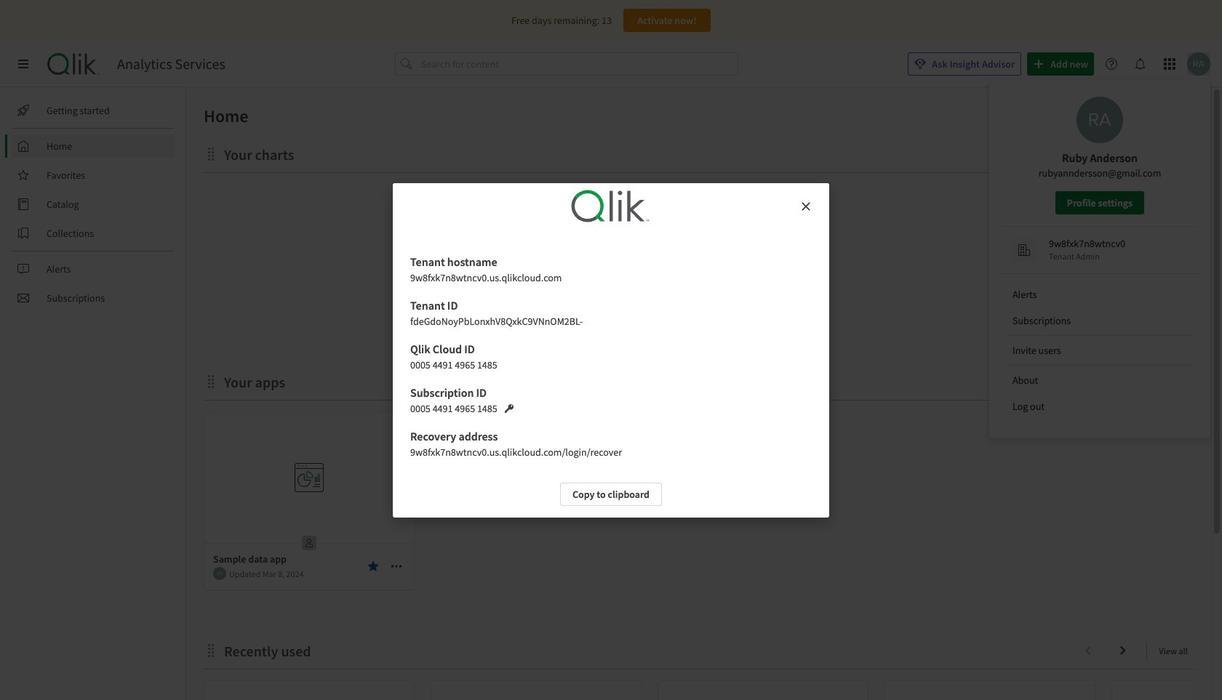 Task type: describe. For each thing, give the bounding box(es) containing it.
analytics services element
[[117, 55, 225, 73]]

1 vertical spatial ruby anderson image
[[213, 568, 226, 581]]

remove from favorites image
[[367, 561, 379, 573]]

navigation pane element
[[0, 93, 186, 316]]

close sidebar menu image
[[17, 58, 29, 70]]

ruby anderson element
[[213, 568, 226, 581]]



Task type: vqa. For each thing, say whether or not it's contained in the screenshot.
the Remove from Favorites Image
yes



Task type: locate. For each thing, give the bounding box(es) containing it.
2 vertical spatial move collection image
[[204, 644, 218, 658]]

0 vertical spatial move collection image
[[204, 147, 218, 161]]

0 vertical spatial ruby anderson image
[[1077, 97, 1124, 143]]

1 horizontal spatial ruby anderson image
[[1077, 97, 1124, 143]]

0 horizontal spatial ruby anderson image
[[213, 568, 226, 581]]

main content
[[180, 87, 1223, 701]]

move collection image
[[204, 147, 218, 161], [204, 374, 218, 389], [204, 644, 218, 658]]

ruby anderson image
[[1077, 97, 1124, 143], [213, 568, 226, 581]]

1 vertical spatial move collection image
[[204, 374, 218, 389]]

ruby anderson image
[[1188, 52, 1211, 76]]



